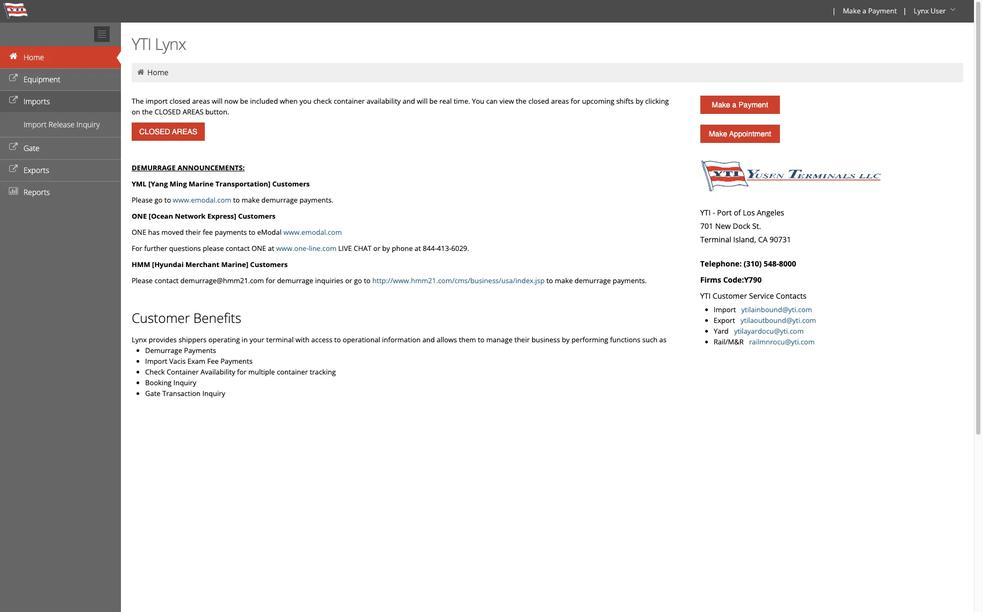 Task type: describe. For each thing, give the bounding box(es) containing it.
and inside lynx provides shippers operating in your terminal with access to operational information and allows them to manage their business by performing functions such as demurrage payments import vacis exam fee payments check container availability for multiple container tracking booking inquiry gate transaction inquiry
[[423, 335, 435, 345]]

demurrage announcements:
[[132, 163, 245, 173]]

upcoming
[[582, 96, 615, 106]]

one [ocean network express] customers
[[132, 211, 276, 221]]

1 horizontal spatial home
[[147, 67, 169, 77]]

2 be from the left
[[429, 96, 438, 106]]

transaction
[[162, 389, 201, 398]]

bar chart image
[[8, 188, 19, 195]]

gate inside lynx provides shippers operating in your terminal with access to operational information and allows them to manage their business by performing functions such as demurrage payments import vacis exam fee payments check container availability for multiple container tracking booking inquiry gate transaction inquiry
[[145, 389, 161, 398]]

1 horizontal spatial payments.
[[613, 276, 647, 285]]

yml [yang ming marine transportation] customers
[[132, 179, 310, 189]]

make for 'make appointment' link
[[709, 130, 727, 138]]

2 at from the left
[[415, 244, 421, 253]]

2 vertical spatial one
[[252, 244, 266, 253]]

their inside lynx provides shippers operating in your terminal with access to operational information and allows them to manage their business by performing functions such as demurrage payments import vacis exam fee payments check container availability for multiple container tracking booking inquiry gate transaction inquiry
[[515, 335, 530, 345]]

2 | from the left
[[903, 6, 907, 16]]

imports link
[[0, 90, 121, 112]]

1 closed from the left
[[169, 96, 190, 106]]

demurrage
[[145, 346, 182, 355]]

yti for yti customer service contacts
[[700, 291, 711, 301]]

1 horizontal spatial payments
[[221, 356, 253, 366]]

for
[[132, 244, 142, 253]]

844-
[[423, 244, 437, 253]]

please for please go to
[[132, 195, 153, 205]]

rail/m&r
[[714, 337, 744, 347]]

access
[[311, 335, 332, 345]]

ytilayardocu@yti.com
[[734, 326, 804, 336]]

moved
[[161, 227, 184, 237]]

0 horizontal spatial inquiry
[[77, 119, 100, 130]]

0 horizontal spatial or
[[345, 276, 352, 285]]

shippers
[[179, 335, 207, 345]]

functions
[[610, 335, 641, 345]]

www.emodal.com link for to make demurrage payments.
[[173, 195, 231, 205]]

-
[[713, 208, 715, 218]]

1 horizontal spatial make a payment
[[843, 6, 897, 16]]

0 horizontal spatial make
[[242, 195, 260, 205]]

by inside the import closed areas will now be included when you check container availability and will be real time.  you can view the closed areas for upcoming shifts by clicking on the closed areas button.
[[636, 96, 643, 106]]

import for import release inquiry
[[24, 119, 47, 130]]

booking
[[145, 378, 172, 388]]

announcements:
[[178, 163, 245, 173]]

customer benefits
[[132, 309, 241, 327]]

import release inquiry link
[[0, 117, 121, 133]]

1 be from the left
[[240, 96, 248, 106]]

http://www.hmm21.com/cms/business/usa/index.jsp
[[372, 276, 545, 285]]

on
[[132, 107, 140, 117]]

[ocean
[[149, 211, 173, 221]]

provides
[[149, 335, 177, 345]]

line.com
[[309, 244, 337, 253]]

areas
[[183, 107, 204, 117]]

0 horizontal spatial payments
[[184, 346, 216, 355]]

customers for one [ocean network express] customers
[[238, 211, 276, 221]]

lynx for provides
[[132, 335, 147, 345]]

chat
[[354, 244, 372, 253]]

external link image
[[8, 75, 19, 82]]

1 horizontal spatial make
[[555, 276, 573, 285]]

phone
[[392, 244, 413, 253]]

them
[[459, 335, 476, 345]]

lynx user link
[[909, 0, 962, 23]]

0 horizontal spatial a
[[732, 101, 737, 109]]

exam
[[188, 356, 205, 366]]

yti for yti - port of los angeles 701 new dock st. terminal island, ca 90731
[[700, 208, 711, 218]]

hmm [hyundai merchant marine] customers
[[132, 260, 288, 269]]

export ytilaoutbound@yti.com yard ytilayardocu@yti.com rail/m&r railmnrocu@yti.com
[[714, 316, 816, 347]]

demurrage@hmm21.com
[[180, 276, 264, 285]]

exports
[[23, 165, 49, 175]]

0 vertical spatial customers
[[272, 179, 310, 189]]

network
[[175, 211, 206, 221]]

yti customer service contacts
[[700, 291, 807, 301]]

port
[[717, 208, 732, 218]]

0 horizontal spatial contact
[[155, 276, 179, 285]]

yml
[[132, 179, 147, 189]]

firms
[[700, 275, 721, 285]]

marine
[[189, 179, 214, 189]]

service
[[749, 291, 774, 301]]

1 horizontal spatial for
[[266, 276, 275, 285]]

0 horizontal spatial their
[[186, 227, 201, 237]]

2 areas from the left
[[551, 96, 569, 106]]

by inside lynx provides shippers operating in your terminal with access to operational information and allows them to manage their business by performing functions such as demurrage payments import vacis exam fee payments check container availability for multiple container tracking booking inquiry gate transaction inquiry
[[562, 335, 570, 345]]

import inside lynx provides shippers operating in your terminal with access to operational information and allows them to manage their business by performing functions such as demurrage payments import vacis exam fee payments check container availability for multiple container tracking booking inquiry gate transaction inquiry
[[145, 356, 167, 366]]

now
[[224, 96, 238, 106]]

8000
[[779, 259, 796, 269]]

when
[[280, 96, 298, 106]]

lynx provides shippers operating in your terminal with access to operational information and allows them to manage their business by performing functions such as demurrage payments import vacis exam fee payments check container availability for multiple container tracking booking inquiry gate transaction inquiry
[[132, 335, 667, 398]]

import
[[146, 96, 168, 106]]

yard
[[714, 326, 729, 336]]

ca
[[758, 234, 768, 245]]

ytilaoutbound@yti.com
[[741, 316, 816, 325]]

fee
[[207, 356, 219, 366]]

fee
[[203, 227, 213, 237]]

external link image for gate
[[8, 144, 19, 151]]

0 horizontal spatial home
[[23, 52, 44, 62]]

one for one has moved their fee payments to emodal www.emodal.com
[[132, 227, 146, 237]]

demurrage
[[132, 163, 176, 173]]

shifts
[[616, 96, 634, 106]]

reports
[[23, 187, 50, 197]]

view
[[500, 96, 514, 106]]

0 vertical spatial www.emodal.com
[[173, 195, 231, 205]]

reports link
[[0, 181, 121, 203]]

make for leftmost make a payment link
[[712, 101, 730, 109]]

1 vertical spatial make a payment
[[712, 101, 768, 109]]

los
[[743, 208, 755, 218]]

0 vertical spatial go
[[155, 195, 163, 205]]

1 will from the left
[[212, 96, 223, 106]]

angeles
[[757, 208, 784, 218]]

[hyundai
[[152, 260, 184, 269]]

for inside the import closed areas will now be included when you check container availability and will be real time.  you can view the closed areas for upcoming shifts by clicking on the closed areas button.
[[571, 96, 580, 106]]

2 closed from the left
[[528, 96, 549, 106]]

0 vertical spatial contact
[[226, 244, 250, 253]]

please
[[203, 244, 224, 253]]

[yang
[[148, 179, 168, 189]]

1 horizontal spatial the
[[516, 96, 527, 106]]

1 horizontal spatial home link
[[147, 67, 169, 77]]

lynx user
[[914, 6, 946, 16]]

1 horizontal spatial make a payment link
[[838, 0, 901, 23]]

time.
[[454, 96, 470, 106]]

multiple
[[248, 367, 275, 377]]

ytilainbound@yti.com
[[742, 305, 812, 315]]

0 horizontal spatial gate
[[23, 143, 40, 153]]

imports
[[23, 96, 50, 106]]

548-
[[764, 259, 779, 269]]

hmm
[[132, 260, 150, 269]]

export
[[714, 316, 735, 325]]

0 horizontal spatial payment
[[739, 101, 768, 109]]

ytilainbound@yti.com link
[[742, 305, 812, 315]]

operational
[[343, 335, 380, 345]]



Task type: locate. For each thing, give the bounding box(es) containing it.
information
[[382, 335, 421, 345]]

import up check
[[145, 356, 167, 366]]

areas up areas
[[192, 96, 210, 106]]

home image up external link image
[[8, 53, 19, 60]]

container right check
[[334, 96, 365, 106]]

0 horizontal spatial at
[[268, 244, 274, 253]]

one left has
[[132, 227, 146, 237]]

closed right view
[[528, 96, 549, 106]]

0 vertical spatial by
[[636, 96, 643, 106]]

1 horizontal spatial contact
[[226, 244, 250, 253]]

0 vertical spatial and
[[403, 96, 415, 106]]

1 vertical spatial payments
[[221, 356, 253, 366]]

1 vertical spatial payments.
[[613, 276, 647, 285]]

payments up the exam on the bottom of the page
[[184, 346, 216, 355]]

2 vertical spatial inquiry
[[202, 389, 225, 398]]

their left fee
[[186, 227, 201, 237]]

0 vertical spatial make
[[242, 195, 260, 205]]

0 horizontal spatial import
[[24, 119, 47, 130]]

new
[[715, 221, 731, 231]]

the import closed areas will now be included when you check container availability and will be real time.  you can view the closed areas for upcoming shifts by clicking on the closed areas button.
[[132, 96, 669, 117]]

0 vertical spatial one
[[132, 211, 147, 221]]

you
[[472, 96, 484, 106]]

container inside lynx provides shippers operating in your terminal with access to operational information and allows them to manage their business by performing functions such as demurrage payments import vacis exam fee payments check container availability for multiple container tracking booking inquiry gate transaction inquiry
[[277, 367, 308, 377]]

express]
[[207, 211, 236, 221]]

railmnrocu@yti.com
[[749, 337, 815, 347]]

external link image for imports
[[8, 97, 19, 104]]

areas left upcoming
[[551, 96, 569, 106]]

lynx for user
[[914, 6, 929, 16]]

http://www.hmm21.com/cms/business/usa/index.jsp link
[[372, 276, 545, 285]]

equipment
[[23, 74, 60, 84]]

please for please contact demurrage@hmm21.com for demurrage inquiries or go to
[[132, 276, 153, 285]]

1 vertical spatial make
[[712, 101, 730, 109]]

ytilayardocu@yti.com link
[[734, 326, 804, 336]]

by left phone
[[382, 244, 390, 253]]

www.emodal.com
[[173, 195, 231, 205], [283, 227, 342, 237]]

lynx inside lynx provides shippers operating in your terminal with access to operational information and allows them to manage their business by performing functions such as demurrage payments import vacis exam fee payments check container availability for multiple container tracking booking inquiry gate transaction inquiry
[[132, 335, 147, 345]]

import release inquiry
[[24, 119, 100, 130]]

merchant
[[185, 260, 219, 269]]

1 vertical spatial payment
[[739, 101, 768, 109]]

|
[[832, 6, 836, 16], [903, 6, 907, 16]]

make appointment link
[[700, 125, 780, 143]]

home link up equipment
[[0, 46, 121, 68]]

2 vertical spatial yti
[[700, 291, 711, 301]]

yti - port of los angeles 701 new dock st. terminal island, ca 90731
[[700, 208, 791, 245]]

0 horizontal spatial lynx
[[132, 335, 147, 345]]

external link image inside gate link
[[8, 144, 19, 151]]

home link down the yti lynx
[[147, 67, 169, 77]]

at down "emodal"
[[268, 244, 274, 253]]

0 vertical spatial external link image
[[8, 97, 19, 104]]

can
[[486, 96, 498, 106]]

1 vertical spatial make
[[555, 276, 573, 285]]

1 horizontal spatial a
[[863, 6, 867, 16]]

0 vertical spatial customer
[[713, 291, 747, 301]]

1 vertical spatial by
[[382, 244, 390, 253]]

gate up exports
[[23, 143, 40, 153]]

check
[[145, 367, 165, 377]]

gate down booking
[[145, 389, 161, 398]]

2 will from the left
[[417, 96, 428, 106]]

contact
[[226, 244, 250, 253], [155, 276, 179, 285]]

container left tracking
[[277, 367, 308, 377]]

equipment link
[[0, 68, 121, 90]]

1 at from the left
[[268, 244, 274, 253]]

customer up provides
[[132, 309, 190, 327]]

1 vertical spatial home image
[[136, 68, 145, 76]]

for left multiple
[[237, 367, 247, 377]]

at left 844-
[[415, 244, 421, 253]]

1 horizontal spatial by
[[562, 335, 570, 345]]

yti lynx
[[132, 33, 186, 55]]

2 vertical spatial customers
[[250, 260, 288, 269]]

availability
[[367, 96, 401, 106]]

in
[[242, 335, 248, 345]]

payment left lynx user
[[868, 6, 897, 16]]

0 horizontal spatial container
[[277, 367, 308, 377]]

1 vertical spatial external link image
[[8, 144, 19, 151]]

0 vertical spatial home image
[[8, 53, 19, 60]]

for inside lynx provides shippers operating in your terminal with access to operational information and allows them to manage their business by performing functions such as demurrage payments import vacis exam fee payments check container availability for multiple container tracking booking inquiry gate transaction inquiry
[[237, 367, 247, 377]]

further
[[144, 244, 167, 253]]

1 vertical spatial container
[[277, 367, 308, 377]]

0 vertical spatial payments
[[184, 346, 216, 355]]

tracking
[[310, 367, 336, 377]]

payments.
[[300, 195, 334, 205], [613, 276, 647, 285]]

please down hmm
[[132, 276, 153, 285]]

please go to www.emodal.com to make demurrage payments.
[[132, 195, 334, 205]]

1 vertical spatial inquiry
[[173, 378, 196, 388]]

2 please from the top
[[132, 276, 153, 285]]

2 vertical spatial make
[[709, 130, 727, 138]]

user
[[931, 6, 946, 16]]

customers up "emodal"
[[238, 211, 276, 221]]

0 horizontal spatial the
[[142, 107, 153, 117]]

go right inquiries
[[354, 276, 362, 285]]

1 vertical spatial www.emodal.com link
[[283, 227, 342, 237]]

1 vertical spatial go
[[354, 276, 362, 285]]

www.emodal.com link up www.one-line.com link
[[283, 227, 342, 237]]

1 horizontal spatial and
[[423, 335, 435, 345]]

or right chat
[[373, 244, 380, 253]]

and right availability
[[403, 96, 415, 106]]

0 horizontal spatial and
[[403, 96, 415, 106]]

www.emodal.com up www.one-line.com link
[[283, 227, 342, 237]]

questions
[[169, 244, 201, 253]]

exports link
[[0, 159, 121, 181]]

1 vertical spatial their
[[515, 335, 530, 345]]

home down the yti lynx
[[147, 67, 169, 77]]

import down imports
[[24, 119, 47, 130]]

1 vertical spatial for
[[266, 276, 275, 285]]

0 vertical spatial make a payment link
[[838, 0, 901, 23]]

their
[[186, 227, 201, 237], [515, 335, 530, 345]]

0 horizontal spatial closed
[[169, 96, 190, 106]]

3 external link image from the top
[[8, 166, 19, 173]]

go
[[155, 195, 163, 205], [354, 276, 362, 285]]

0 horizontal spatial by
[[382, 244, 390, 253]]

www.one-
[[276, 244, 309, 253]]

1 horizontal spatial go
[[354, 276, 362, 285]]

0 horizontal spatial home link
[[0, 46, 121, 68]]

1 horizontal spatial container
[[334, 96, 365, 106]]

button.
[[205, 107, 229, 117]]

inquiry down availability
[[202, 389, 225, 398]]

operating
[[208, 335, 240, 345]]

contact down the one has moved their fee payments to emodal www.emodal.com
[[226, 244, 250, 253]]

dock
[[733, 221, 750, 231]]

please
[[132, 195, 153, 205], [132, 276, 153, 285]]

your
[[250, 335, 264, 345]]

0 horizontal spatial will
[[212, 96, 223, 106]]

www.one-line.com link
[[276, 244, 337, 253]]

by right shifts
[[636, 96, 643, 106]]

1 horizontal spatial www.emodal.com link
[[283, 227, 342, 237]]

will
[[212, 96, 223, 106], [417, 96, 428, 106]]

1 vertical spatial customer
[[132, 309, 190, 327]]

0 vertical spatial their
[[186, 227, 201, 237]]

1 areas from the left
[[192, 96, 210, 106]]

0 horizontal spatial go
[[155, 195, 163, 205]]

inquiry right "release"
[[77, 119, 100, 130]]

please contact demurrage@hmm21.com for demurrage inquiries or go to http://www.hmm21.com/cms/business/usa/index.jsp to make demurrage payments.
[[132, 276, 647, 285]]

external link image
[[8, 97, 19, 104], [8, 144, 19, 151], [8, 166, 19, 173]]

1 horizontal spatial |
[[903, 6, 907, 16]]

2 vertical spatial lynx
[[132, 335, 147, 345]]

angle down image
[[948, 6, 959, 13]]

be
[[240, 96, 248, 106], [429, 96, 438, 106]]

allows
[[437, 335, 457, 345]]

1 horizontal spatial or
[[373, 244, 380, 253]]

2 horizontal spatial inquiry
[[202, 389, 225, 398]]

customers right transportation]
[[272, 179, 310, 189]]

for left upcoming
[[571, 96, 580, 106]]

with
[[296, 335, 309, 345]]

None submit
[[132, 123, 205, 141]]

2 external link image from the top
[[8, 144, 19, 151]]

make a payment link
[[838, 0, 901, 23], [700, 96, 780, 114]]

go down [yang at the left of page
[[155, 195, 163, 205]]

inquiry down container
[[173, 378, 196, 388]]

terminal
[[266, 335, 294, 345]]

0 vertical spatial for
[[571, 96, 580, 106]]

1 horizontal spatial inquiry
[[173, 378, 196, 388]]

one
[[132, 211, 147, 221], [132, 227, 146, 237], [252, 244, 266, 253]]

customer down firms code:y790
[[713, 291, 747, 301]]

and
[[403, 96, 415, 106], [423, 335, 435, 345]]

for down for further questions please contact one at www.one-line.com live chat or by phone at 844-413-6029.
[[266, 276, 275, 285]]

customers for hmm [hyundai merchant marine] customers
[[250, 260, 288, 269]]

marine]
[[221, 260, 248, 269]]

the
[[132, 96, 144, 106]]

0 vertical spatial container
[[334, 96, 365, 106]]

closed
[[169, 96, 190, 106], [528, 96, 549, 106]]

0 horizontal spatial customer
[[132, 309, 190, 327]]

vacis
[[169, 356, 186, 366]]

home up equipment
[[23, 52, 44, 62]]

make
[[843, 6, 861, 16], [712, 101, 730, 109], [709, 130, 727, 138]]

www.emodal.com link down marine
[[173, 195, 231, 205]]

1 vertical spatial or
[[345, 276, 352, 285]]

be left real
[[429, 96, 438, 106]]

clicking
[[645, 96, 669, 106]]

www.emodal.com down marine
[[173, 195, 231, 205]]

0 horizontal spatial www.emodal.com
[[173, 195, 231, 205]]

2 vertical spatial by
[[562, 335, 570, 345]]

1 horizontal spatial lynx
[[155, 33, 186, 55]]

of
[[734, 208, 741, 218]]

payment up the appointment
[[739, 101, 768, 109]]

1 vertical spatial www.emodal.com
[[283, 227, 342, 237]]

container inside the import closed areas will now be included when you check container availability and will be real time.  you can view the closed areas for upcoming shifts by clicking on the closed areas button.
[[334, 96, 365, 106]]

0 vertical spatial inquiry
[[77, 119, 100, 130]]

yti inside yti - port of los angeles 701 new dock st. terminal island, ca 90731
[[700, 208, 711, 218]]

1 vertical spatial a
[[732, 101, 737, 109]]

one down "emodal"
[[252, 244, 266, 253]]

0 vertical spatial make
[[843, 6, 861, 16]]

external link image inside imports link
[[8, 97, 19, 104]]

home image
[[8, 53, 19, 60], [136, 68, 145, 76]]

railmnrocu@yti.com link
[[749, 337, 815, 347]]

payments up availability
[[221, 356, 253, 366]]

one for one [ocean network express] customers
[[132, 211, 147, 221]]

container
[[334, 96, 365, 106], [277, 367, 308, 377]]

st.
[[752, 221, 761, 231]]

1 horizontal spatial payment
[[868, 6, 897, 16]]

yti for yti lynx
[[132, 33, 151, 55]]

1 vertical spatial contact
[[155, 276, 179, 285]]

0 horizontal spatial areas
[[192, 96, 210, 106]]

0 horizontal spatial |
[[832, 6, 836, 16]]

one left [ocean
[[132, 211, 147, 221]]

their right manage
[[515, 335, 530, 345]]

2 vertical spatial for
[[237, 367, 247, 377]]

2 vertical spatial import
[[145, 356, 167, 366]]

and left the allows
[[423, 335, 435, 345]]

firms code:y790
[[700, 275, 762, 285]]

as
[[659, 335, 667, 345]]

1 vertical spatial make a payment link
[[700, 96, 780, 114]]

closed up closed
[[169, 96, 190, 106]]

0 vertical spatial import
[[24, 119, 47, 130]]

0 vertical spatial gate
[[23, 143, 40, 153]]

release
[[48, 119, 75, 130]]

1 | from the left
[[832, 6, 836, 16]]

www.emodal.com link for one has moved their fee payments to emodal www.emodal.com
[[283, 227, 342, 237]]

0 horizontal spatial for
[[237, 367, 247, 377]]

2 horizontal spatial for
[[571, 96, 580, 106]]

container
[[167, 367, 199, 377]]

413-
[[437, 244, 451, 253]]

1 vertical spatial and
[[423, 335, 435, 345]]

has
[[148, 227, 160, 237]]

will left real
[[417, 96, 428, 106]]

2 horizontal spatial import
[[714, 305, 740, 315]]

1 horizontal spatial customer
[[713, 291, 747, 301]]

0 horizontal spatial make a payment link
[[700, 96, 780, 114]]

the right view
[[516, 96, 527, 106]]

appointment
[[729, 130, 771, 138]]

external link image inside exports link
[[8, 166, 19, 173]]

import
[[24, 119, 47, 130], [714, 305, 740, 315], [145, 356, 167, 366]]

at
[[268, 244, 274, 253], [415, 244, 421, 253]]

1 horizontal spatial www.emodal.com
[[283, 227, 342, 237]]

by right business
[[562, 335, 570, 345]]

be right now
[[240, 96, 248, 106]]

performing
[[572, 335, 608, 345]]

availability
[[201, 367, 235, 377]]

closed
[[155, 107, 181, 117]]

customers down "www.one-"
[[250, 260, 288, 269]]

such
[[642, 335, 658, 345]]

0 vertical spatial payment
[[868, 6, 897, 16]]

0 vertical spatial payments.
[[300, 195, 334, 205]]

ming
[[170, 179, 187, 189]]

manage
[[486, 335, 513, 345]]

contact down [hyundai
[[155, 276, 179, 285]]

0 vertical spatial or
[[373, 244, 380, 253]]

make appointment
[[709, 130, 771, 138]]

1 please from the top
[[132, 195, 153, 205]]

or right inquiries
[[345, 276, 352, 285]]

and inside the import closed areas will now be included when you check container availability and will be real time.  you can view the closed areas for upcoming shifts by clicking on the closed areas button.
[[403, 96, 415, 106]]

1 vertical spatial lynx
[[155, 33, 186, 55]]

terminal
[[700, 234, 731, 245]]

1 horizontal spatial closed
[[528, 96, 549, 106]]

1 horizontal spatial home image
[[136, 68, 145, 76]]

the right on
[[142, 107, 153, 117]]

external link image for exports
[[8, 166, 19, 173]]

will up button.
[[212, 96, 223, 106]]

for further questions please contact one at www.one-line.com live chat or by phone at 844-413-6029.
[[132, 244, 469, 253]]

0 vertical spatial home
[[23, 52, 44, 62]]

home image up the
[[136, 68, 145, 76]]

real
[[439, 96, 452, 106]]

contacts
[[776, 291, 807, 301]]

0 vertical spatial yti
[[132, 33, 151, 55]]

import up export
[[714, 305, 740, 315]]

import for import
[[714, 305, 740, 315]]

1 external link image from the top
[[8, 97, 19, 104]]

please down yml
[[132, 195, 153, 205]]



Task type: vqa. For each thing, say whether or not it's contained in the screenshot.
Shipping Line text box in the left of the page
no



